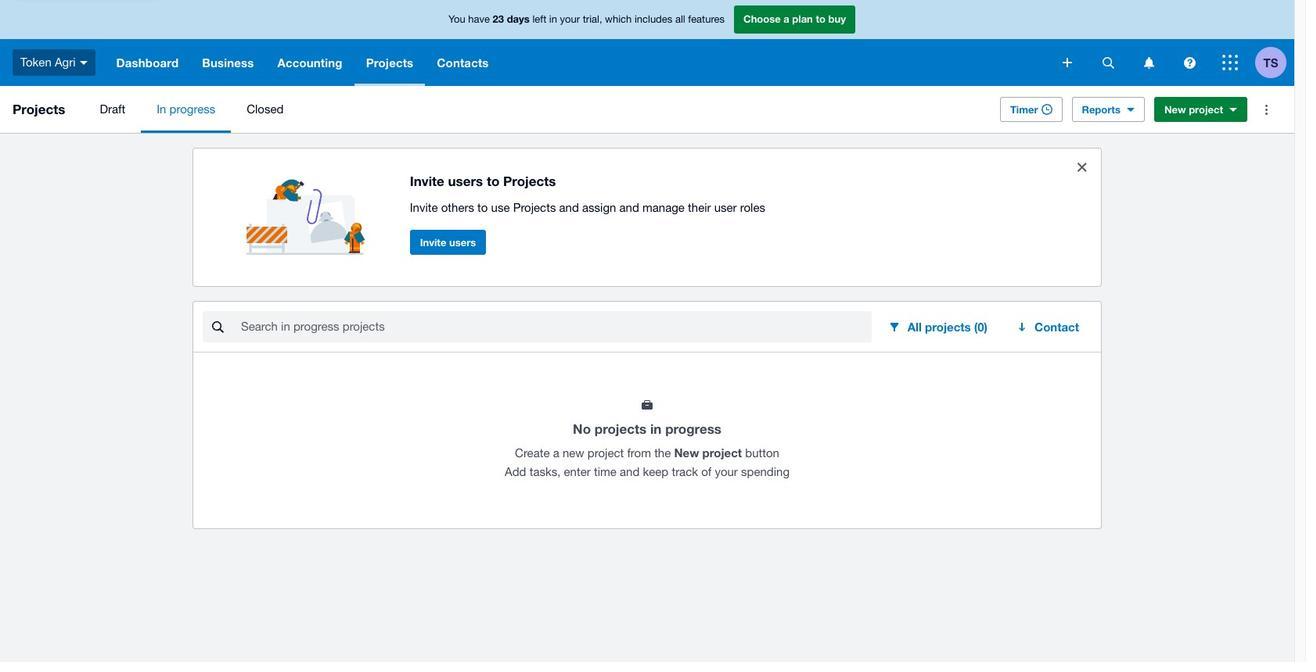 Task type: describe. For each thing, give the bounding box(es) containing it.
your inside create a new project from the new project button add tasks, enter time and keep track of your spending
[[715, 466, 738, 479]]

token
[[20, 55, 51, 69]]

time
[[594, 466, 617, 479]]

to for use
[[478, 201, 488, 214]]

Search in progress projects search field
[[240, 312, 872, 342]]

contact
[[1035, 320, 1079, 334]]

in inside you have 23 days left in your trial, which includes all features
[[549, 14, 557, 25]]

projects for in
[[595, 421, 647, 438]]

contacts
[[437, 56, 489, 70]]

days
[[507, 13, 530, 25]]

in progress link
[[141, 86, 231, 133]]

use
[[491, 201, 510, 214]]

clear image
[[1067, 152, 1098, 183]]

invite others to use projects and assign and manage their user roles
[[410, 201, 765, 214]]

others
[[441, 201, 474, 214]]

invite users to projects image
[[247, 161, 372, 255]]

a for choose a plan to buy
[[784, 13, 790, 25]]

more options image
[[1251, 94, 1282, 125]]

no projects in progress
[[573, 421, 722, 438]]

roles
[[740, 201, 765, 214]]

accounting button
[[266, 39, 354, 86]]

1 horizontal spatial project
[[703, 446, 742, 460]]

1 horizontal spatial svg image
[[1184, 57, 1196, 68]]

track
[[672, 466, 698, 479]]

23
[[493, 13, 504, 25]]

closed
[[247, 103, 284, 116]]

accounting
[[277, 56, 343, 70]]

keep
[[643, 466, 669, 479]]

their
[[688, 201, 711, 214]]

draft
[[100, 103, 125, 116]]

have
[[468, 14, 490, 25]]

and right the assign
[[620, 201, 639, 214]]

you have 23 days left in your trial, which includes all features
[[449, 13, 725, 25]]

and inside create a new project from the new project button add tasks, enter time and keep track of your spending
[[620, 466, 640, 479]]

invite for invite others to use projects and assign and manage their user roles
[[410, 201, 438, 214]]

timer button
[[1000, 97, 1063, 122]]

no
[[573, 421, 591, 438]]

0 horizontal spatial svg image
[[1063, 58, 1072, 67]]

you
[[449, 14, 465, 25]]

manage
[[643, 201, 685, 214]]

timer
[[1010, 103, 1038, 116]]

and left the assign
[[559, 201, 579, 214]]

enter
[[564, 466, 591, 479]]

draft link
[[84, 86, 141, 133]]

choose
[[744, 13, 781, 25]]

projects up use on the top left of page
[[503, 173, 556, 189]]

1 vertical spatial in
[[650, 421, 662, 438]]

token agri button
[[0, 39, 105, 86]]

dashboard
[[116, 56, 179, 70]]

reports
[[1082, 103, 1121, 116]]

all projects (0)
[[908, 320, 988, 334]]

to for projects
[[487, 173, 500, 189]]

dashboard link
[[105, 39, 190, 86]]

assign
[[582, 201, 616, 214]]

reports button
[[1072, 97, 1145, 122]]

choose a plan to buy
[[744, 13, 846, 25]]

a for create a new project from the new project button add tasks, enter time and keep track of your spending
[[553, 447, 559, 460]]

0 horizontal spatial progress
[[170, 103, 215, 116]]

contact button
[[1007, 312, 1092, 343]]

ts button
[[1256, 39, 1295, 86]]

closed link
[[231, 86, 299, 133]]

new project button
[[1154, 97, 1248, 122]]

contacts button
[[425, 39, 501, 86]]

1 vertical spatial progress
[[665, 421, 722, 438]]

all projects (0) button
[[878, 312, 1000, 343]]

(0)
[[974, 320, 988, 334]]



Task type: locate. For each thing, give the bounding box(es) containing it.
your left trial,
[[560, 14, 580, 25]]

new right reports popup button
[[1165, 103, 1186, 116]]

projects down token at the left
[[13, 101, 65, 117]]

new
[[1165, 103, 1186, 116], [674, 446, 699, 460]]

0 horizontal spatial projects
[[595, 421, 647, 438]]

users up others
[[448, 173, 483, 189]]

in
[[549, 14, 557, 25], [650, 421, 662, 438]]

users down others
[[449, 236, 476, 249]]

0 vertical spatial in
[[549, 14, 557, 25]]

projects left contacts on the left of page
[[366, 56, 414, 70]]

progress
[[170, 103, 215, 116], [665, 421, 722, 438]]

0 vertical spatial projects
[[925, 320, 971, 334]]

progress up 'the'
[[665, 421, 722, 438]]

0 vertical spatial progress
[[170, 103, 215, 116]]

your
[[560, 14, 580, 25], [715, 466, 738, 479]]

spending
[[741, 466, 790, 479]]

invite up others
[[410, 173, 444, 189]]

token agri
[[20, 55, 76, 69]]

svg image up "new project"
[[1184, 57, 1196, 68]]

projects up 'from'
[[595, 421, 647, 438]]

all
[[908, 320, 922, 334]]

in
[[157, 103, 166, 116]]

0 vertical spatial invite
[[410, 173, 444, 189]]

business
[[202, 56, 254, 70]]

projects inside popup button
[[925, 320, 971, 334]]

projects left (0)
[[925, 320, 971, 334]]

user
[[714, 201, 737, 214]]

invite for invite users
[[420, 236, 446, 249]]

svg image
[[1184, 57, 1196, 68], [1063, 58, 1072, 67]]

0 vertical spatial users
[[448, 173, 483, 189]]

1 horizontal spatial progress
[[665, 421, 722, 438]]

0 vertical spatial a
[[784, 13, 790, 25]]

business button
[[190, 39, 266, 86]]

1 vertical spatial invite
[[410, 201, 438, 214]]

progress right in
[[170, 103, 215, 116]]

ts
[[1264, 55, 1279, 69]]

1 horizontal spatial a
[[784, 13, 790, 25]]

users for invite users
[[449, 236, 476, 249]]

invite users
[[420, 236, 476, 249]]

your right of
[[715, 466, 738, 479]]

to up use on the top left of page
[[487, 173, 500, 189]]

invite left others
[[410, 201, 438, 214]]

all
[[675, 14, 685, 25]]

0 vertical spatial to
[[816, 13, 826, 25]]

your inside you have 23 days left in your trial, which includes all features
[[560, 14, 580, 25]]

and
[[559, 201, 579, 214], [620, 201, 639, 214], [620, 466, 640, 479]]

1 vertical spatial users
[[449, 236, 476, 249]]

projects button
[[354, 39, 425, 86]]

in up 'the'
[[650, 421, 662, 438]]

invite for invite users to projects
[[410, 173, 444, 189]]

from
[[627, 447, 651, 460]]

1 vertical spatial your
[[715, 466, 738, 479]]

to
[[816, 13, 826, 25], [487, 173, 500, 189], [478, 201, 488, 214]]

buy
[[829, 13, 846, 25]]

2 vertical spatial invite
[[420, 236, 446, 249]]

invite users to projects
[[410, 173, 556, 189]]

2 horizontal spatial project
[[1189, 103, 1223, 116]]

agri
[[55, 55, 76, 69]]

a
[[784, 13, 790, 25], [553, 447, 559, 460]]

1 horizontal spatial in
[[650, 421, 662, 438]]

0 horizontal spatial new
[[674, 446, 699, 460]]

project left more options icon at the top of page
[[1189, 103, 1223, 116]]

create a new project from the new project button add tasks, enter time and keep track of your spending
[[505, 446, 790, 479]]

in progress
[[157, 103, 215, 116]]

users inside invite users link
[[449, 236, 476, 249]]

to inside banner
[[816, 13, 826, 25]]

invite
[[410, 173, 444, 189], [410, 201, 438, 214], [420, 236, 446, 249]]

a inside banner
[[784, 13, 790, 25]]

new up track
[[674, 446, 699, 460]]

project
[[1189, 103, 1223, 116], [703, 446, 742, 460], [588, 447, 624, 460]]

users for invite users to projects
[[448, 173, 483, 189]]

projects right use on the top left of page
[[513, 201, 556, 214]]

0 horizontal spatial a
[[553, 447, 559, 460]]

svg image up reports popup button
[[1063, 58, 1072, 67]]

and down 'from'
[[620, 466, 640, 479]]

2 vertical spatial to
[[478, 201, 488, 214]]

project up of
[[703, 446, 742, 460]]

users
[[448, 173, 483, 189], [449, 236, 476, 249]]

invite down others
[[420, 236, 446, 249]]

trial,
[[583, 14, 602, 25]]

0 horizontal spatial project
[[588, 447, 624, 460]]

projects for (0)
[[925, 320, 971, 334]]

1 vertical spatial to
[[487, 173, 500, 189]]

create
[[515, 447, 550, 460]]

a left new
[[553, 447, 559, 460]]

1 vertical spatial a
[[553, 447, 559, 460]]

a left plan
[[784, 13, 790, 25]]

which
[[605, 14, 632, 25]]

to left use on the top left of page
[[478, 201, 488, 214]]

projects inside projects dropdown button
[[366, 56, 414, 70]]

projects
[[366, 56, 414, 70], [13, 101, 65, 117], [503, 173, 556, 189], [513, 201, 556, 214]]

projects
[[925, 320, 971, 334], [595, 421, 647, 438]]

new project
[[1165, 103, 1223, 116]]

button
[[745, 447, 780, 460]]

banner
[[0, 0, 1295, 86]]

new inside create a new project from the new project button add tasks, enter time and keep track of your spending
[[674, 446, 699, 460]]

new inside popup button
[[1165, 103, 1186, 116]]

includes
[[635, 14, 673, 25]]

of
[[701, 466, 712, 479]]

svg image
[[1223, 55, 1238, 70], [1102, 57, 1114, 68], [1144, 57, 1154, 68], [79, 61, 87, 65]]

the
[[654, 447, 671, 460]]

project inside popup button
[[1189, 103, 1223, 116]]

a inside create a new project from the new project button add tasks, enter time and keep track of your spending
[[553, 447, 559, 460]]

1 horizontal spatial projects
[[925, 320, 971, 334]]

1 vertical spatial new
[[674, 446, 699, 460]]

new
[[563, 447, 584, 460]]

0 vertical spatial new
[[1165, 103, 1186, 116]]

banner containing ts
[[0, 0, 1295, 86]]

tasks,
[[530, 466, 561, 479]]

0 horizontal spatial in
[[549, 14, 557, 25]]

in right left
[[549, 14, 557, 25]]

plan
[[792, 13, 813, 25]]

to left buy
[[816, 13, 826, 25]]

add
[[505, 466, 526, 479]]

1 vertical spatial projects
[[595, 421, 647, 438]]

0 horizontal spatial your
[[560, 14, 580, 25]]

left
[[533, 14, 547, 25]]

0 vertical spatial your
[[560, 14, 580, 25]]

svg image inside token agri popup button
[[79, 61, 87, 65]]

invite users link
[[410, 230, 486, 255]]

1 horizontal spatial your
[[715, 466, 738, 479]]

1 horizontal spatial new
[[1165, 103, 1186, 116]]

project up time
[[588, 447, 624, 460]]

features
[[688, 14, 725, 25]]



Task type: vqa. For each thing, say whether or not it's contained in the screenshot.
In progress
yes



